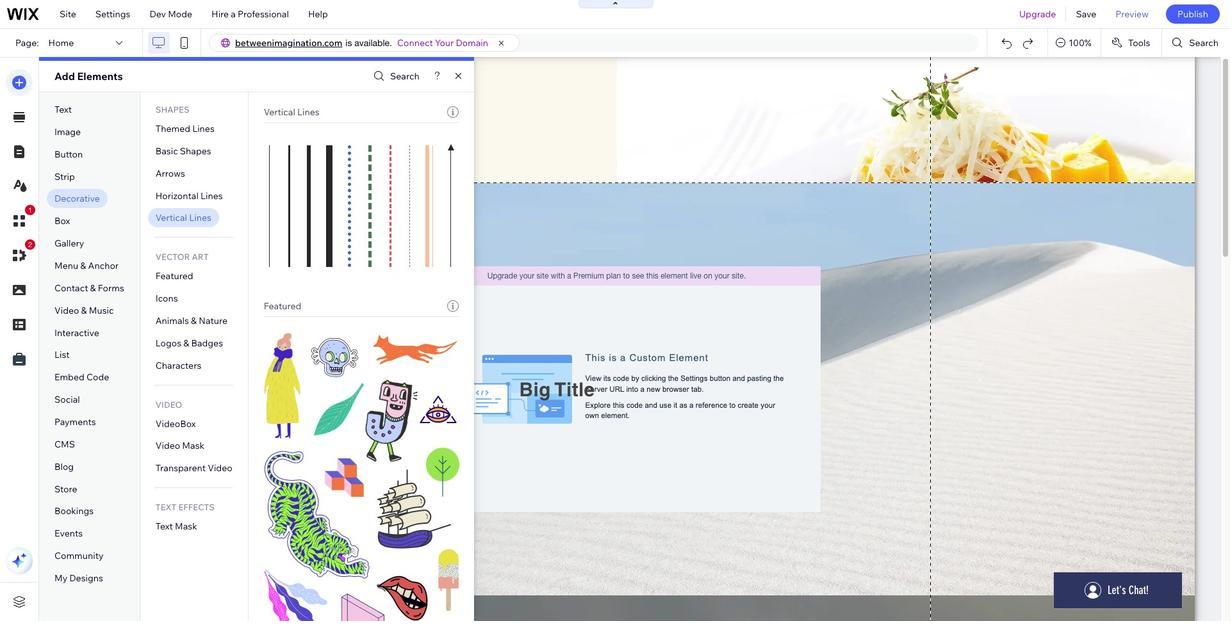 Task type: locate. For each thing, give the bounding box(es) containing it.
hire
[[212, 8, 229, 20]]

0 horizontal spatial search button
[[371, 67, 420, 86]]

add
[[54, 70, 75, 83]]

1 vertical spatial mask
[[175, 521, 197, 533]]

shapes
[[156, 104, 189, 115], [180, 145, 211, 157]]

search button down the publish button
[[1163, 29, 1231, 57]]

logos & badges
[[156, 338, 223, 349]]

& for music
[[81, 305, 87, 317]]

0 vertical spatial search button
[[1163, 29, 1231, 57]]

my
[[54, 573, 67, 585]]

1 vertical spatial vertical lines
[[156, 212, 211, 224]]

search down publish
[[1190, 37, 1219, 49]]

music
[[89, 305, 114, 317]]

search button down connect
[[371, 67, 420, 86]]

logos
[[156, 338, 181, 349]]

1 vertical spatial featured
[[264, 301, 302, 312]]

1 vertical spatial shapes
[[180, 145, 211, 157]]

themed
[[156, 123, 190, 135]]

preview
[[1116, 8, 1149, 20]]

1 horizontal spatial search button
[[1163, 29, 1231, 57]]

2 vertical spatial text
[[156, 521, 173, 533]]

shapes down themed lines
[[180, 145, 211, 157]]

& left music
[[81, 305, 87, 317]]

anchor
[[88, 260, 119, 272]]

professional
[[238, 8, 289, 20]]

shapes up themed
[[156, 104, 189, 115]]

transparent
[[156, 463, 206, 475]]

mask up the transparent video
[[182, 441, 205, 452]]

themed lines
[[156, 123, 215, 135]]

nature
[[199, 315, 228, 327]]

0 vertical spatial text
[[54, 104, 72, 115]]

horizontal
[[156, 190, 199, 202]]

tools button
[[1102, 29, 1162, 57]]

0 horizontal spatial search
[[390, 71, 420, 82]]

interactive
[[54, 327, 99, 339]]

vertical lines
[[264, 106, 320, 118], [156, 212, 211, 224]]

1 horizontal spatial vertical
[[264, 106, 295, 118]]

&
[[80, 260, 86, 272], [90, 283, 96, 294], [81, 305, 87, 317], [191, 315, 197, 327], [183, 338, 189, 349]]

& for badges
[[183, 338, 189, 349]]

video
[[54, 305, 79, 317], [156, 400, 182, 410], [156, 441, 180, 452], [208, 463, 232, 475]]

text down text effects
[[156, 521, 173, 533]]

video down the videobox
[[156, 441, 180, 452]]

& right logos
[[183, 338, 189, 349]]

text up text mask
[[156, 503, 177, 513]]

characters
[[156, 360, 201, 372]]

video up the videobox
[[156, 400, 182, 410]]

transparent video
[[156, 463, 232, 475]]

site
[[60, 8, 76, 20]]

elements
[[77, 70, 123, 83]]

0 vertical spatial vertical
[[264, 106, 295, 118]]

mask
[[182, 441, 205, 452], [175, 521, 197, 533]]

add elements
[[54, 70, 123, 83]]

video down contact
[[54, 305, 79, 317]]

my designs
[[54, 573, 103, 585]]

0 vertical spatial featured
[[156, 271, 193, 282]]

& right menu
[[80, 260, 86, 272]]

arrows
[[156, 168, 185, 179]]

search button
[[1163, 29, 1231, 57], [371, 67, 420, 86]]

menu & anchor
[[54, 260, 119, 272]]

search down connect
[[390, 71, 420, 82]]

animals & nature
[[156, 315, 228, 327]]

& left nature
[[191, 315, 197, 327]]

0 vertical spatial search
[[1190, 37, 1219, 49]]

strip
[[54, 171, 75, 182]]

0 horizontal spatial vertical lines
[[156, 212, 211, 224]]

preview button
[[1107, 0, 1159, 28]]

1 vertical spatial text
[[156, 503, 177, 513]]

store
[[54, 484, 77, 495]]

1 horizontal spatial featured
[[264, 301, 302, 312]]

search
[[1190, 37, 1219, 49], [390, 71, 420, 82]]

video for video & music
[[54, 305, 79, 317]]

vertical
[[264, 106, 295, 118], [156, 212, 187, 224]]

video right transparent
[[208, 463, 232, 475]]

1 horizontal spatial vertical lines
[[264, 106, 320, 118]]

tools
[[1129, 37, 1151, 49]]

available.
[[355, 38, 392, 48]]

payments
[[54, 417, 96, 428]]

contact & forms
[[54, 283, 124, 294]]

lines
[[297, 106, 320, 118], [192, 123, 215, 135], [201, 190, 223, 202], [189, 212, 211, 224]]

menu
[[54, 260, 78, 272]]

help
[[308, 8, 328, 20]]

effects
[[178, 503, 215, 513]]

& for anchor
[[80, 260, 86, 272]]

mask down text effects
[[175, 521, 197, 533]]

video & music
[[54, 305, 114, 317]]

video for video mask
[[156, 441, 180, 452]]

box
[[54, 216, 70, 227]]

text up image
[[54, 104, 72, 115]]

0 horizontal spatial vertical
[[156, 212, 187, 224]]

gallery
[[54, 238, 84, 249]]

code
[[86, 372, 109, 384]]

text
[[54, 104, 72, 115], [156, 503, 177, 513], [156, 521, 173, 533]]

horizontal lines
[[156, 190, 223, 202]]

1 button
[[6, 205, 35, 235]]

text for text
[[54, 104, 72, 115]]

0 horizontal spatial featured
[[156, 271, 193, 282]]

icons
[[156, 293, 178, 305]]

domain
[[456, 37, 489, 49]]

0 vertical spatial mask
[[182, 441, 205, 452]]

& left forms
[[90, 283, 96, 294]]

designs
[[69, 573, 103, 585]]

dev mode
[[150, 8, 192, 20]]



Task type: describe. For each thing, give the bounding box(es) containing it.
text for text effects
[[156, 503, 177, 513]]

0 vertical spatial vertical lines
[[264, 106, 320, 118]]

decorative
[[54, 193, 100, 205]]

is
[[346, 38, 352, 48]]

hire a professional
[[212, 8, 289, 20]]

badges
[[191, 338, 223, 349]]

0 vertical spatial shapes
[[156, 104, 189, 115]]

1
[[28, 206, 32, 214]]

2
[[28, 241, 32, 249]]

forms
[[98, 283, 124, 294]]

button
[[54, 149, 83, 160]]

events
[[54, 528, 83, 540]]

save button
[[1067, 0, 1107, 28]]

1 horizontal spatial search
[[1190, 37, 1219, 49]]

text effects
[[156, 503, 215, 513]]

betweenimagination.com
[[235, 37, 343, 49]]

a
[[231, 8, 236, 20]]

100% button
[[1049, 29, 1101, 57]]

videobox
[[156, 418, 196, 430]]

2 button
[[6, 240, 35, 269]]

video mask
[[156, 441, 205, 452]]

& for forms
[[90, 283, 96, 294]]

bookings
[[54, 506, 94, 518]]

basic shapes
[[156, 145, 211, 157]]

embed code
[[54, 372, 109, 384]]

basic
[[156, 145, 178, 157]]

settings
[[95, 8, 130, 20]]

animals
[[156, 315, 189, 327]]

publish
[[1178, 8, 1209, 20]]

cms
[[54, 439, 75, 451]]

connect
[[397, 37, 433, 49]]

list
[[54, 350, 70, 361]]

social
[[54, 394, 80, 406]]

text for text mask
[[156, 521, 173, 533]]

& for nature
[[191, 315, 197, 327]]

mask for video mask
[[182, 441, 205, 452]]

mask for text mask
[[175, 521, 197, 533]]

vector art
[[156, 252, 209, 262]]

100%
[[1069, 37, 1092, 49]]

community
[[54, 551, 104, 562]]

upgrade
[[1020, 8, 1057, 20]]

1 vertical spatial search button
[[371, 67, 420, 86]]

image
[[54, 126, 81, 138]]

art
[[192, 252, 209, 262]]

embed
[[54, 372, 84, 384]]

save
[[1077, 8, 1097, 20]]

contact
[[54, 283, 88, 294]]

home
[[48, 37, 74, 49]]

blog
[[54, 461, 74, 473]]

dev
[[150, 8, 166, 20]]

mode
[[168, 8, 192, 20]]

your
[[435, 37, 454, 49]]

vector
[[156, 252, 190, 262]]

text mask
[[156, 521, 197, 533]]

1 vertical spatial vertical
[[156, 212, 187, 224]]

publish button
[[1167, 4, 1221, 24]]

is available. connect your domain
[[346, 37, 489, 49]]

video for video
[[156, 400, 182, 410]]

1 vertical spatial search
[[390, 71, 420, 82]]



Task type: vqa. For each thing, say whether or not it's contained in the screenshot.
max-
no



